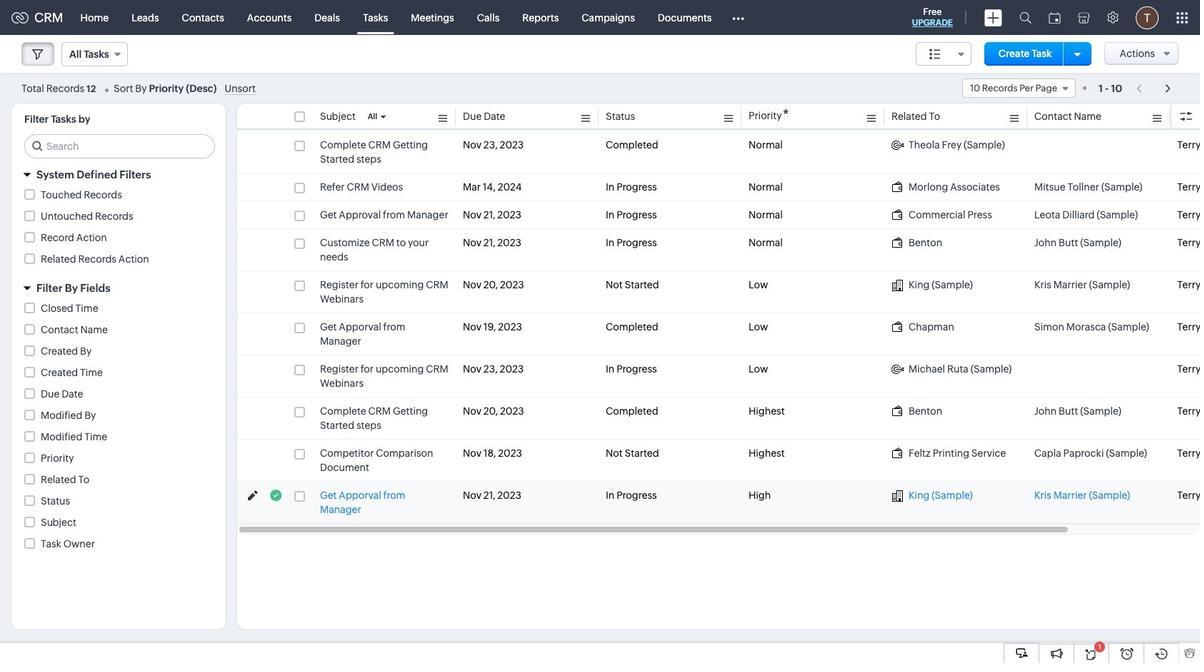 Task type: vqa. For each thing, say whether or not it's contained in the screenshot.
the right the Action
no



Task type: locate. For each thing, give the bounding box(es) containing it.
Search text field
[[25, 135, 214, 158]]

None field
[[61, 42, 128, 66], [916, 42, 972, 66], [962, 79, 1076, 98], [61, 42, 128, 66], [962, 79, 1076, 98]]

none field the size
[[916, 42, 972, 66]]

row group
[[237, 131, 1200, 524]]

search element
[[1011, 0, 1040, 35]]

profile image
[[1136, 6, 1159, 29]]

create menu image
[[984, 9, 1002, 26]]

logo image
[[11, 12, 29, 23]]

create menu element
[[976, 0, 1011, 35]]



Task type: describe. For each thing, give the bounding box(es) containing it.
Other Modules field
[[723, 6, 754, 29]]

calendar image
[[1049, 12, 1061, 23]]

search image
[[1019, 11, 1032, 24]]

size image
[[929, 48, 941, 61]]

profile element
[[1127, 0, 1167, 35]]



